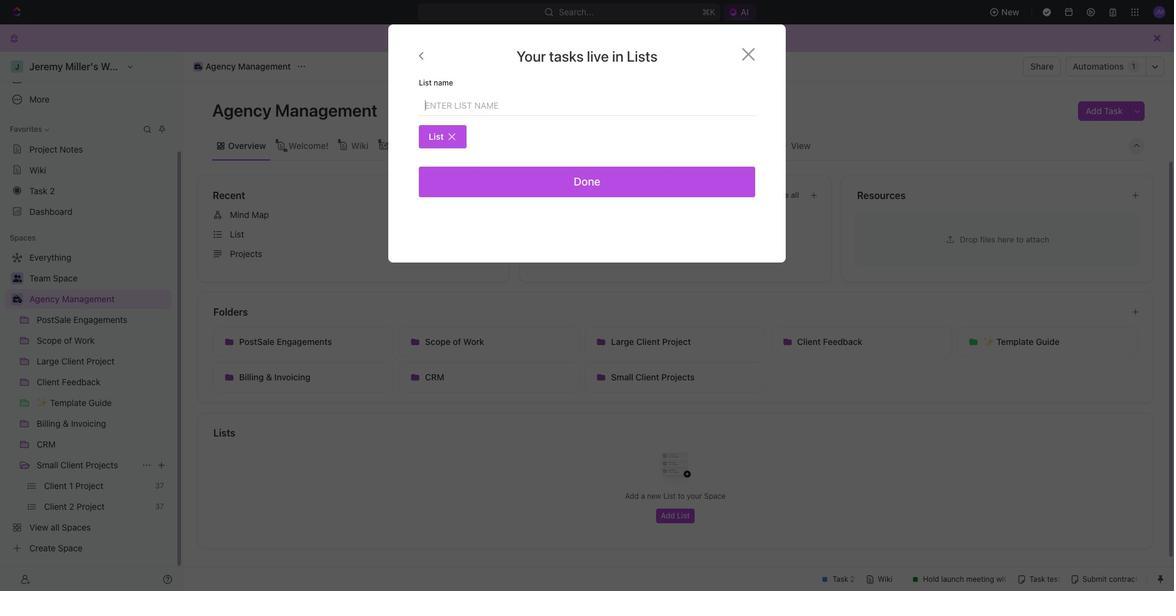 Task type: locate. For each thing, give the bounding box(es) containing it.
0 vertical spatial agency management
[[205, 61, 291, 72]]

0 vertical spatial to
[[1016, 235, 1024, 244]]

project down favorites button
[[29, 144, 57, 154]]

to left your
[[678, 492, 685, 501]]

client
[[636, 337, 660, 347], [797, 337, 821, 347], [636, 372, 659, 383], [61, 460, 83, 471]]

agency inside tree
[[29, 294, 60, 305]]

agency
[[205, 61, 236, 72], [212, 100, 271, 120], [29, 294, 60, 305]]

wiki link
[[349, 137, 368, 154], [5, 160, 171, 180]]

1 horizontal spatial see all button
[[771, 188, 804, 203]]

0 horizontal spatial wiki link
[[5, 160, 171, 180]]

all for first see all button from right
[[791, 191, 799, 200]]

add left a at the bottom right of page
[[625, 492, 639, 501]]

1 horizontal spatial add
[[661, 512, 675, 521]]

2 vertical spatial agency
[[29, 294, 60, 305]]

dashboard link
[[5, 202, 171, 221]]

all
[[486, 191, 494, 200], [791, 191, 799, 200]]

add list
[[661, 512, 690, 521]]

1 vertical spatial lists
[[213, 428, 235, 439]]

1 horizontal spatial all
[[791, 191, 799, 200]]

1 vertical spatial agency management link
[[29, 290, 169, 309]]

agency management link
[[190, 59, 294, 74], [29, 290, 169, 309]]

wiki
[[351, 140, 368, 151], [29, 165, 46, 175]]

1 vertical spatial small
[[37, 460, 58, 471]]

0 vertical spatial add
[[1086, 106, 1102, 116]]

dashboards link
[[5, 69, 171, 89]]

add for add list
[[661, 512, 675, 521]]

all for second see all button from the right
[[486, 191, 494, 200]]

postsale engagements
[[239, 337, 332, 347]]

2 vertical spatial agency management
[[29, 294, 115, 305]]

add left task
[[1086, 106, 1102, 116]]

management
[[238, 61, 291, 72], [275, 100, 378, 120], [62, 294, 115, 305]]

here
[[998, 235, 1014, 244]]

0 horizontal spatial see
[[471, 191, 484, 200]]

2 all from the left
[[791, 191, 799, 200]]

‎task
[[29, 186, 47, 196]]

0 vertical spatial wiki
[[351, 140, 368, 151]]

1 vertical spatial to
[[678, 492, 685, 501]]

0 horizontal spatial small
[[37, 460, 58, 471]]

1 vertical spatial wiki
[[29, 165, 46, 175]]

1 vertical spatial projects
[[661, 372, 695, 383]]

1 horizontal spatial see
[[776, 191, 789, 200]]

a
[[641, 492, 645, 501]]

see all
[[471, 191, 494, 200], [776, 191, 799, 200]]

see for second see all button from the right
[[471, 191, 484, 200]]

lists
[[627, 48, 658, 65], [213, 428, 235, 439]]

1 horizontal spatial agency management link
[[190, 59, 294, 74]]

your tasks live in lists
[[517, 48, 658, 65]]

small
[[611, 372, 633, 383], [37, 460, 58, 471]]

0 vertical spatial wiki link
[[349, 137, 368, 154]]

docs
[[535, 190, 558, 201]]

agency management inside sidebar navigation
[[29, 294, 115, 305]]

wiki link inside sidebar navigation
[[5, 160, 171, 180]]

chart
[[452, 140, 475, 151]]

2 horizontal spatial add
[[1086, 106, 1102, 116]]

scope of work
[[425, 337, 484, 347]]

1 horizontal spatial wiki
[[351, 140, 368, 151]]

project down folders button
[[662, 337, 691, 347]]

resources button
[[857, 188, 1122, 203]]

postsale engagements button
[[213, 327, 394, 358]]

1 all from the left
[[486, 191, 494, 200]]

0 horizontal spatial project
[[29, 144, 57, 154]]

wiki up ‎task
[[29, 165, 46, 175]]

1 vertical spatial small client projects
[[37, 460, 118, 471]]

0 horizontal spatial small client projects
[[37, 460, 118, 471]]

crm
[[425, 372, 444, 383]]

see
[[471, 191, 484, 200], [776, 191, 789, 200]]

1 vertical spatial add
[[625, 492, 639, 501]]

notes
[[60, 144, 83, 154]]

1 see from the left
[[471, 191, 484, 200]]

wiki link down project notes link
[[5, 160, 171, 180]]

business time image inside tree
[[13, 296, 22, 303]]

1 vertical spatial business time image
[[13, 296, 22, 303]]

to right here
[[1016, 235, 1024, 244]]

engagements
[[277, 337, 332, 347]]

1 horizontal spatial small client projects
[[611, 372, 695, 383]]

overview
[[228, 140, 266, 151]]

0 vertical spatial small
[[611, 372, 633, 383]]

1 vertical spatial agency
[[212, 100, 271, 120]]

list name
[[419, 78, 453, 87]]

1
[[1132, 62, 1136, 71]]

wiki link right welcome!
[[349, 137, 368, 154]]

new
[[647, 492, 661, 501]]

1 horizontal spatial small
[[611, 372, 633, 383]]

tree inside sidebar navigation
[[5, 248, 171, 559]]

invoicing
[[274, 372, 310, 383]]

tree
[[5, 248, 171, 559]]

2 horizontal spatial projects
[[661, 372, 695, 383]]

wiki inside sidebar navigation
[[29, 165, 46, 175]]

2 vertical spatial projects
[[86, 460, 118, 471]]

small inside button
[[611, 372, 633, 383]]

list left name
[[419, 78, 432, 87]]

small client projects button
[[585, 363, 766, 393]]

wiki right welcome!
[[351, 140, 368, 151]]

0 horizontal spatial projects
[[86, 460, 118, 471]]

client inside sidebar navigation
[[61, 460, 83, 471]]

0 horizontal spatial lists
[[213, 428, 235, 439]]

1 vertical spatial project
[[662, 337, 691, 347]]

add a new list to your space
[[625, 492, 726, 501]]

list down add a new list to your space
[[677, 512, 690, 521]]

add for add task
[[1086, 106, 1102, 116]]

billing
[[239, 372, 264, 383]]

1 vertical spatial wiki link
[[5, 160, 171, 180]]

0 horizontal spatial see all
[[471, 191, 494, 200]]

0 vertical spatial business time image
[[194, 64, 202, 70]]

2 vertical spatial management
[[62, 294, 115, 305]]

2 see from the left
[[776, 191, 789, 200]]

0 vertical spatial small client projects
[[611, 372, 695, 383]]

0 vertical spatial projects
[[230, 249, 262, 259]]

0 vertical spatial agency
[[205, 61, 236, 72]]

add down add a new list to your space
[[661, 512, 675, 521]]

0 horizontal spatial all
[[486, 191, 494, 200]]

see all button
[[466, 188, 499, 203], [771, 188, 804, 203]]

projects inside small client projects link
[[86, 460, 118, 471]]

0 horizontal spatial business time image
[[13, 296, 22, 303]]

tree containing agency management
[[5, 248, 171, 559]]

add
[[1086, 106, 1102, 116], [625, 492, 639, 501], [661, 512, 675, 521]]

new
[[1001, 7, 1019, 17]]

lists button
[[213, 426, 1139, 441]]

1 see all from the left
[[471, 191, 494, 200]]

project inside large client project button
[[662, 337, 691, 347]]

small client projects
[[611, 372, 695, 383], [37, 460, 118, 471]]

1 horizontal spatial see all
[[776, 191, 799, 200]]

projects
[[230, 249, 262, 259], [661, 372, 695, 383], [86, 460, 118, 471]]

2 vertical spatial add
[[661, 512, 675, 521]]

list
[[419, 78, 432, 87], [429, 131, 444, 142], [230, 229, 244, 240], [663, 492, 676, 501], [677, 512, 690, 521]]

done button
[[419, 167, 755, 198]]

0 horizontal spatial wiki
[[29, 165, 46, 175]]

0 horizontal spatial add
[[625, 492, 639, 501]]

0 vertical spatial lists
[[627, 48, 658, 65]]

project
[[29, 144, 57, 154], [662, 337, 691, 347]]

1 horizontal spatial projects
[[230, 249, 262, 259]]

scope of work button
[[399, 327, 580, 358]]

0 horizontal spatial see all button
[[466, 188, 499, 203]]

mind map link
[[208, 205, 504, 225]]

0 vertical spatial project
[[29, 144, 57, 154]]

dashboards
[[29, 73, 77, 84]]

business time image
[[194, 64, 202, 70], [13, 296, 22, 303]]

task
[[1104, 106, 1123, 116]]

space
[[704, 492, 726, 501]]

1 horizontal spatial lists
[[627, 48, 658, 65]]

1 horizontal spatial project
[[662, 337, 691, 347]]



Task type: describe. For each thing, give the bounding box(es) containing it.
list link
[[208, 225, 504, 245]]

billing & invoicing button
[[213, 363, 394, 393]]

2 see all from the left
[[776, 191, 799, 200]]

projects inside "projects" link
[[230, 249, 262, 259]]

postsale
[[239, 337, 274, 347]]

1 horizontal spatial business time image
[[194, 64, 202, 70]]

resources
[[857, 190, 906, 201]]

attach
[[1026, 235, 1049, 244]]

organizational chart
[[391, 140, 475, 151]]

projects inside small client projects button
[[661, 372, 695, 383]]

crm button
[[399, 363, 580, 393]]

share button
[[1023, 57, 1061, 76]]

add list button
[[656, 509, 695, 524]]

1 horizontal spatial to
[[1016, 235, 1024, 244]]

0 vertical spatial agency management link
[[190, 59, 294, 74]]

lists inside the your tasks live in lists 'dialog'
[[627, 48, 658, 65]]

projects link
[[208, 245, 504, 264]]

favorites
[[10, 125, 42, 134]]

your tasks live in lists dialog
[[388, 24, 786, 263]]

mind map
[[230, 210, 269, 220]]

automations
[[1073, 61, 1124, 72]]

overview link
[[226, 137, 266, 154]]

new button
[[984, 2, 1027, 22]]

client feedback
[[797, 337, 863, 347]]

0 horizontal spatial agency management link
[[29, 290, 169, 309]]

name
[[434, 78, 453, 87]]

add for add a new list to your space
[[625, 492, 639, 501]]

template
[[996, 337, 1034, 347]]

drop
[[960, 235, 978, 244]]

folders
[[213, 307, 248, 318]]

small client projects link
[[37, 456, 137, 476]]

feedback
[[823, 337, 863, 347]]

your
[[687, 492, 702, 501]]

billing & invoicing
[[239, 372, 310, 383]]

client feedback button
[[771, 327, 952, 358]]

no lists icon. image
[[651, 443, 700, 492]]

management inside tree
[[62, 294, 115, 305]]

share
[[1030, 61, 1054, 72]]

live
[[587, 48, 609, 65]]

list down mind at the left top of the page
[[230, 229, 244, 240]]

1 vertical spatial management
[[275, 100, 378, 120]]

done
[[574, 176, 600, 188]]

your
[[517, 48, 546, 65]]

spaces
[[10, 234, 36, 243]]

list right new
[[663, 492, 676, 501]]

favorites button
[[5, 122, 54, 137]]

⌘k
[[702, 7, 716, 17]]

✨ template guide button
[[957, 327, 1138, 358]]

project notes link
[[5, 139, 171, 159]]

1 horizontal spatial wiki link
[[349, 137, 368, 154]]

welcome! link
[[286, 137, 329, 154]]

small inside tree
[[37, 460, 58, 471]]

recent
[[213, 190, 245, 201]]

‎task 2 link
[[5, 181, 171, 201]]

list left the chart
[[429, 131, 444, 142]]

large client project button
[[585, 327, 766, 358]]

see for first see all button from right
[[776, 191, 789, 200]]

dashboard
[[29, 206, 72, 217]]

&
[[266, 372, 272, 383]]

welcome!
[[289, 140, 329, 151]]

project inside project notes link
[[29, 144, 57, 154]]

‎task 2
[[29, 186, 55, 196]]

folders button
[[213, 305, 1122, 320]]

2
[[50, 186, 55, 196]]

drop files here to attach
[[960, 235, 1049, 244]]

list inside button
[[677, 512, 690, 521]]

organizational chart link
[[389, 137, 475, 154]]

Enter List name text field
[[425, 96, 531, 113]]

2 see all button from the left
[[771, 188, 804, 203]]

sidebar navigation
[[0, 52, 183, 592]]

1 see all button from the left
[[466, 188, 499, 203]]

0 vertical spatial management
[[238, 61, 291, 72]]

in
[[612, 48, 624, 65]]

add task
[[1086, 106, 1123, 116]]

large client project
[[611, 337, 691, 347]]

✨
[[983, 337, 994, 347]]

add task button
[[1078, 102, 1130, 121]]

scope
[[425, 337, 451, 347]]

small client projects inside sidebar navigation
[[37, 460, 118, 471]]

✨ template guide
[[983, 337, 1060, 347]]

0 horizontal spatial to
[[678, 492, 685, 501]]

map
[[252, 210, 269, 220]]

work
[[463, 337, 484, 347]]

lists inside lists button
[[213, 428, 235, 439]]

organizational
[[391, 140, 450, 151]]

search...
[[559, 7, 594, 17]]

of
[[453, 337, 461, 347]]

small client projects inside button
[[611, 372, 695, 383]]

files
[[980, 235, 995, 244]]

project notes
[[29, 144, 83, 154]]

large
[[611, 337, 634, 347]]

tasks
[[549, 48, 584, 65]]

1 vertical spatial agency management
[[212, 100, 381, 120]]

mind
[[230, 210, 249, 220]]

guide
[[1036, 337, 1060, 347]]



Task type: vqa. For each thing, say whether or not it's contained in the screenshot.
e8o8Q image
no



